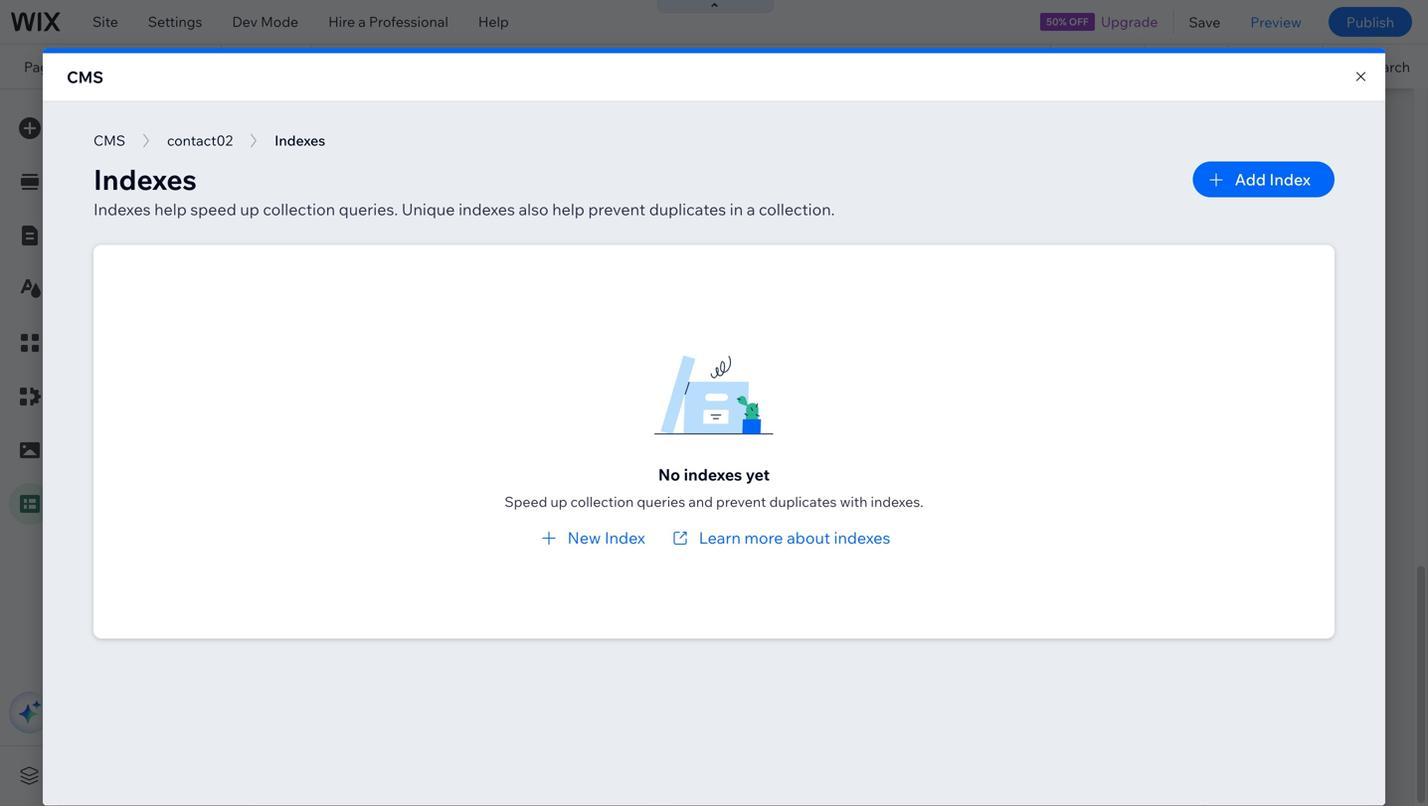 Task type: locate. For each thing, give the bounding box(es) containing it.
a
[[358, 13, 366, 30], [421, 182, 428, 199]]

collections
[[273, 182, 345, 199], [117, 195, 190, 212]]

a right hire
[[358, 13, 366, 30]]

save button
[[1174, 0, 1236, 44]]

save
[[1189, 13, 1221, 31]]

upgrade
[[1101, 13, 1158, 30]]

dev
[[232, 13, 258, 30]]

preview button
[[1236, 0, 1317, 44]]

learn
[[85, 229, 121, 246]]

50% off
[[1046, 15, 1089, 28]]

settings
[[148, 13, 202, 30]]

a right the by
[[421, 182, 428, 199]]

collections up more
[[117, 195, 190, 212]]

created
[[349, 182, 398, 199]]

1 vertical spatial a
[[421, 182, 428, 199]]

off
[[1069, 15, 1089, 28]]

0 vertical spatial a
[[358, 13, 366, 30]]

preview
[[1250, 13, 1302, 31]]

50%
[[1046, 15, 1067, 28]]

publish
[[1347, 13, 1394, 31]]

collections created by a site collaborator.
[[273, 182, 539, 199]]

publish button
[[1329, 7, 1412, 37]]

1 horizontal spatial a
[[421, 182, 428, 199]]

collections left created
[[273, 182, 345, 199]]



Task type: describe. For each thing, give the bounding box(es) containing it.
help
[[478, 13, 509, 30]]

professional
[[369, 13, 448, 30]]

your
[[85, 195, 114, 212]]

more
[[124, 229, 158, 246]]

by
[[401, 182, 417, 199]]

0 horizontal spatial collections
[[117, 195, 190, 212]]

projects
[[75, 58, 149, 75]]

search
[[1365, 58, 1410, 75]]

your collections
[[85, 195, 190, 212]]

collaborator.
[[458, 182, 539, 199]]

site
[[431, 182, 455, 199]]

mode
[[261, 13, 298, 30]]

contact02
[[324, 234, 390, 251]]

dev mode
[[232, 13, 298, 30]]

learn more
[[85, 229, 158, 246]]

hire a professional
[[328, 13, 448, 30]]

0 horizontal spatial a
[[358, 13, 366, 30]]

hire
[[328, 13, 355, 30]]

main
[[85, 161, 116, 179]]

site
[[92, 13, 118, 30]]

1 horizontal spatial collections
[[273, 182, 345, 199]]

search button
[[1323, 45, 1428, 89]]

cms
[[67, 67, 103, 87]]



Task type: vqa. For each thing, say whether or not it's contained in the screenshot.
Publish button
yes



